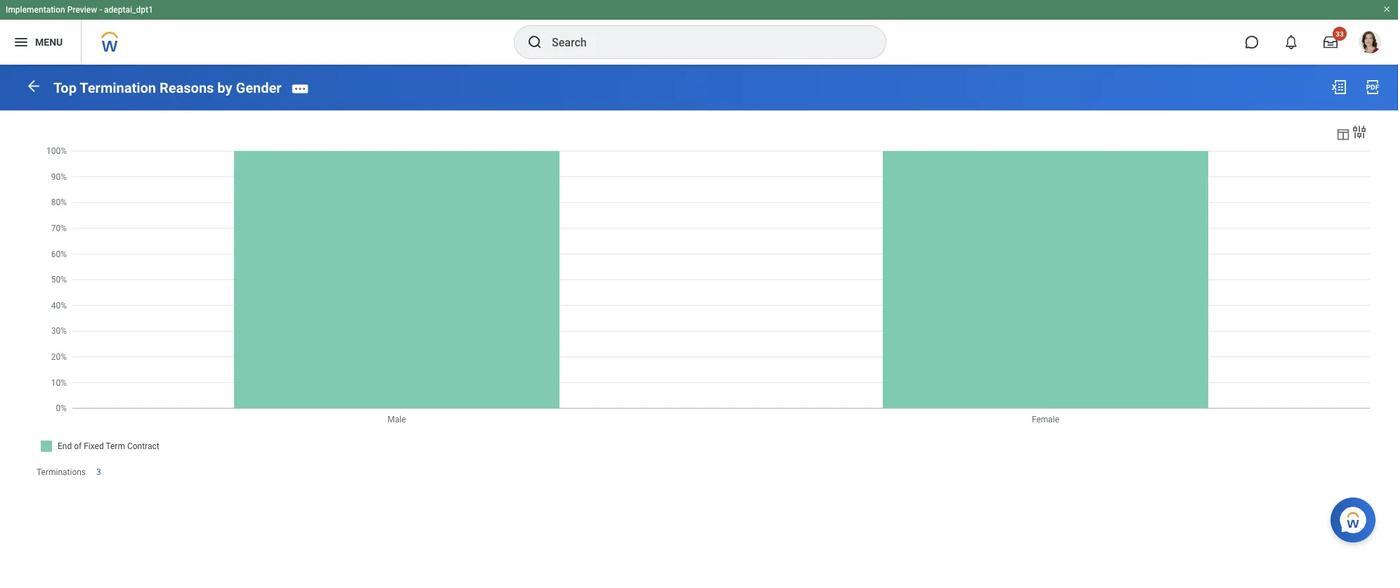 Task type: locate. For each thing, give the bounding box(es) containing it.
33 button
[[1316, 27, 1347, 58]]

close environment banner image
[[1383, 5, 1392, 13]]

justify image
[[13, 34, 30, 51]]

33
[[1336, 30, 1344, 38]]

notifications large image
[[1285, 35, 1299, 49]]

configure and view chart data image down view printable version (pdf) icon
[[1352, 124, 1369, 141]]

by
[[218, 80, 232, 96]]

configure and view chart data image
[[1352, 124, 1369, 141], [1336, 127, 1352, 142]]

implementation
[[6, 5, 65, 15]]

search image
[[527, 34, 544, 51]]

view printable version (pdf) image
[[1365, 79, 1382, 96]]

reasons
[[160, 80, 214, 96]]

implementation preview -   adeptai_dpt1
[[6, 5, 153, 15]]

termination
[[80, 80, 156, 96]]



Task type: vqa. For each thing, say whether or not it's contained in the screenshot.
caret down Image
no



Task type: describe. For each thing, give the bounding box(es) containing it.
top
[[53, 80, 77, 96]]

menu button
[[0, 20, 81, 65]]

top termination reasons by gender
[[53, 80, 282, 96]]

3
[[96, 468, 101, 478]]

menu banner
[[0, 0, 1399, 65]]

menu
[[35, 36, 63, 48]]

gender
[[236, 80, 282, 96]]

previous page image
[[25, 78, 42, 95]]

export to excel image
[[1331, 79, 1348, 96]]

inbox large image
[[1324, 35, 1338, 49]]

configure and view chart data image down export to excel icon
[[1336, 127, 1352, 142]]

-
[[99, 5, 102, 15]]

profile logan mcneil image
[[1359, 31, 1382, 56]]

terminations
[[37, 468, 86, 478]]

top termination reasons by gender main content
[[0, 65, 1399, 508]]

top termination reasons by gender link
[[53, 80, 282, 96]]

preview
[[67, 5, 97, 15]]

3 button
[[96, 467, 103, 478]]

adeptai_dpt1
[[104, 5, 153, 15]]

Search Workday  search field
[[552, 27, 857, 58]]



